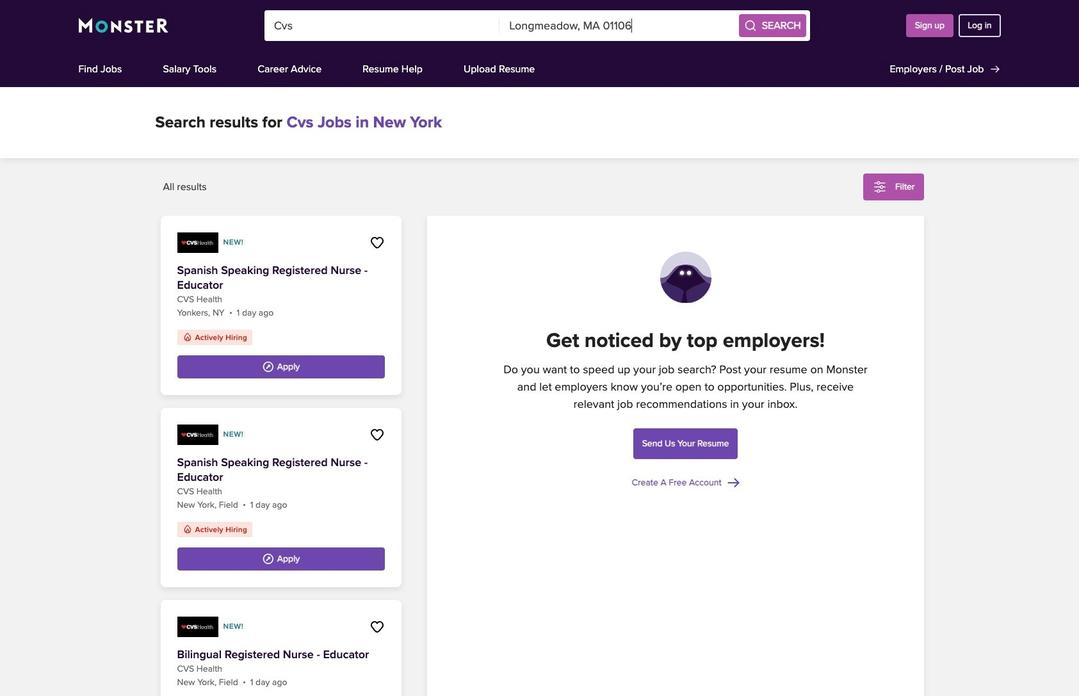 Task type: describe. For each thing, give the bounding box(es) containing it.
1 cvs health logo image from the top
[[177, 233, 218, 253]]

save this job image
[[369, 619, 385, 635]]

2 spanish speaking registered nurse - educator at cvs health element from the top
[[160, 408, 401, 587]]

1 spanish speaking registered nurse - educator at cvs health element from the top
[[160, 216, 401, 395]]

save this job image for 3rd cvs health logo from the bottom of the page
[[369, 235, 385, 250]]

Enter location or "remote" search field
[[500, 10, 735, 41]]

2 cvs health logo image from the top
[[177, 425, 218, 445]]

cvs health logo image inside bilingual registered nurse - educator at cvs health element
[[177, 617, 218, 637]]



Task type: locate. For each thing, give the bounding box(es) containing it.
save this job image for second cvs health logo from the bottom of the page
[[369, 427, 385, 443]]

0 vertical spatial save this job image
[[369, 235, 385, 250]]

1 vertical spatial cvs health logo image
[[177, 425, 218, 445]]

spanish speaking registered nurse - educator at cvs health element
[[160, 216, 401, 395], [160, 408, 401, 587]]

0 vertical spatial spanish speaking registered nurse - educator at cvs health element
[[160, 216, 401, 395]]

1 vertical spatial spanish speaking registered nurse - educator at cvs health element
[[160, 408, 401, 587]]

bilingual registered nurse - educator at cvs health element
[[160, 600, 401, 696]]

monster image
[[78, 18, 168, 33]]

2 vertical spatial cvs health logo image
[[177, 617, 218, 637]]

1 vertical spatial save this job image
[[369, 427, 385, 443]]

filter image
[[872, 179, 888, 195], [872, 179, 888, 195]]

Search jobs, keywords, companies search field
[[264, 10, 500, 41]]

3 cvs health logo image from the top
[[177, 617, 218, 637]]

cvs health logo image
[[177, 233, 218, 253], [177, 425, 218, 445], [177, 617, 218, 637]]

save this job image
[[369, 235, 385, 250], [369, 427, 385, 443]]

0 vertical spatial cvs health logo image
[[177, 233, 218, 253]]

2 save this job image from the top
[[369, 427, 385, 443]]

1 save this job image from the top
[[369, 235, 385, 250]]



Task type: vqa. For each thing, say whether or not it's contained in the screenshot.
Monster 'image'
yes



